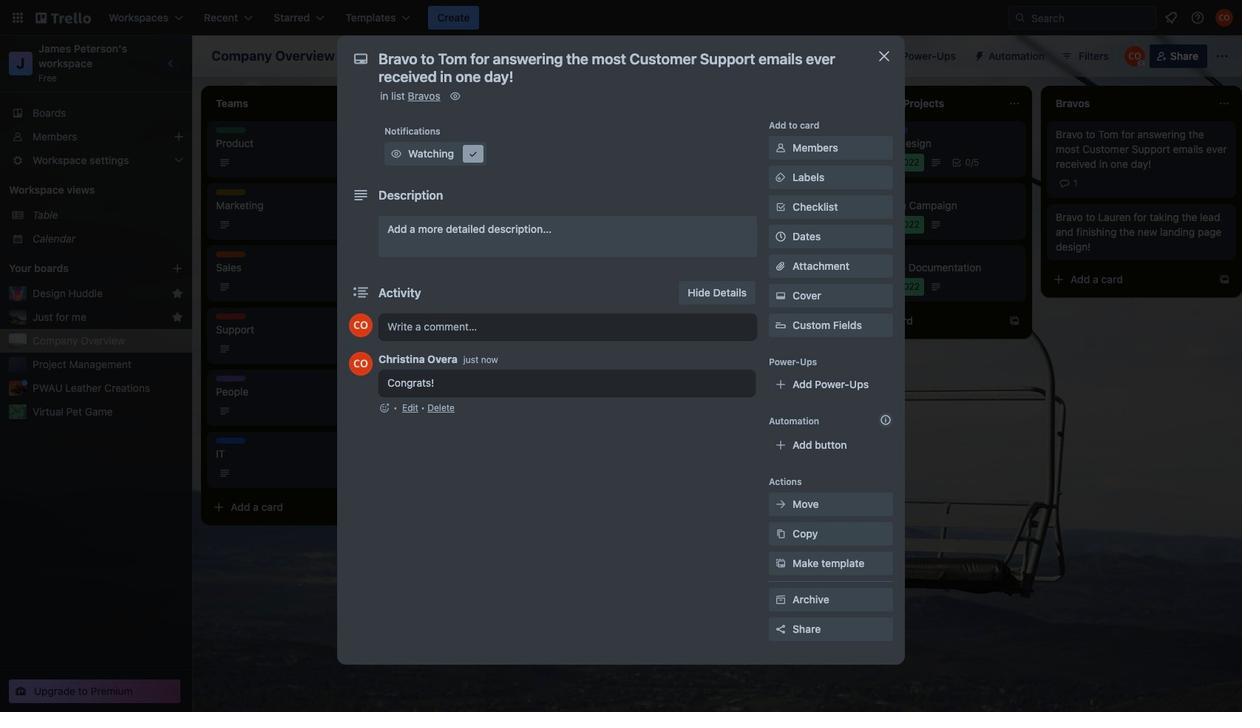Task type: vqa. For each thing, say whether or not it's contained in the screenshot.
the left Color: Blue, Title: "It" element
yes



Task type: describe. For each thing, give the bounding box(es) containing it.
0 vertical spatial color: red, title: "support" element
[[846, 251, 875, 257]]

primary element
[[0, 0, 1242, 35]]

color: orange, title: "sales" element
[[216, 251, 245, 257]]

add board image
[[172, 262, 183, 274]]

your boards with 6 items element
[[9, 260, 149, 277]]

customize views image
[[569, 49, 584, 64]]

search image
[[1014, 12, 1026, 24]]

1 vertical spatial christina overa (christinaovera) image
[[1124, 46, 1145, 67]]

workspace navigation collapse icon image
[[161, 53, 182, 74]]

open information menu image
[[1190, 10, 1205, 25]]

close dialog image
[[875, 47, 893, 65]]

0 horizontal spatial christina overa (christinaovera) image
[[349, 352, 373, 376]]

1 vertical spatial sm image
[[466, 146, 481, 161]]

color: purple, title: "people" element
[[216, 376, 245, 382]]

show menu image
[[1215, 49, 1230, 64]]

2 horizontal spatial sm image
[[773, 288, 788, 303]]

0 horizontal spatial sm image
[[448, 89, 463, 104]]



Task type: locate. For each thing, give the bounding box(es) containing it.
0 notifications image
[[1162, 9, 1180, 27]]

1 starred icon image from the top
[[172, 288, 183, 299]]

0 vertical spatial starred icon image
[[172, 288, 183, 299]]

color: yellow, title: "marketing" element
[[426, 127, 455, 133], [216, 189, 245, 195], [846, 189, 875, 195], [636, 251, 665, 257]]

0 vertical spatial christina overa (christinaovera) image
[[1216, 9, 1233, 27]]

0 horizontal spatial color: blue, title: "it" element
[[216, 438, 245, 444]]

starred icon image
[[172, 288, 183, 299], [172, 311, 183, 323]]

Board name text field
[[204, 44, 342, 68]]

color: red, title: "support" element
[[846, 251, 875, 257], [216, 313, 245, 319]]

1 horizontal spatial color: red, title: "support" element
[[846, 251, 875, 257]]

0 horizontal spatial color: red, title: "support" element
[[216, 313, 245, 319]]

1 horizontal spatial christina overa (christinaovera) image
[[1124, 46, 1145, 67]]

christina overa (christinaovera) image
[[1216, 9, 1233, 27], [1124, 46, 1145, 67], [349, 352, 373, 376]]

None checkbox
[[846, 154, 924, 172], [636, 216, 712, 234], [846, 154, 924, 172], [636, 216, 712, 234]]

2 vertical spatial sm image
[[773, 288, 788, 303]]

1 horizontal spatial color: blue, title: "it" element
[[878, 127, 908, 133]]

create from template… image
[[799, 315, 810, 327], [1008, 315, 1020, 327]]

1 horizontal spatial sm image
[[466, 146, 481, 161]]

0 vertical spatial sm image
[[448, 89, 463, 104]]

1 vertical spatial color: red, title: "support" element
[[216, 313, 245, 319]]

0 vertical spatial color: blue, title: "it" element
[[878, 127, 908, 133]]

add reaction image
[[379, 401, 390, 416]]

0 horizontal spatial color: green, title: "product" element
[[216, 127, 245, 133]]

christina overa (christinaovera) image down search "field"
[[1124, 46, 1145, 67]]

create from template… image
[[1218, 274, 1230, 285]]

sm image
[[448, 89, 463, 104], [466, 146, 481, 161], [773, 288, 788, 303]]

None text field
[[371, 46, 859, 90]]

1 horizontal spatial create from template… image
[[1008, 315, 1020, 327]]

1 vertical spatial color: blue, title: "it" element
[[216, 438, 245, 444]]

christina overa (christinaovera) image
[[349, 313, 373, 337]]

star or unstar board image
[[351, 50, 363, 62]]

color: blue, title: "it" element
[[878, 127, 908, 133], [216, 438, 245, 444]]

Write a comment text field
[[379, 313, 757, 340]]

Search field
[[1026, 7, 1156, 28]]

christina overa (christinaovera) image down christina overa (christinaovera) icon
[[349, 352, 373, 376]]

1 create from template… image from the left
[[799, 315, 810, 327]]

0 horizontal spatial create from template… image
[[799, 315, 810, 327]]

color: green, title: "product" element
[[216, 127, 245, 133], [846, 127, 875, 133]]

2 vertical spatial christina overa (christinaovera) image
[[349, 352, 373, 376]]

2 starred icon image from the top
[[172, 311, 183, 323]]

sm image
[[773, 140, 788, 155], [389, 146, 404, 161], [773, 170, 788, 185], [773, 497, 788, 512], [773, 526, 788, 541], [773, 556, 788, 571], [773, 592, 788, 607]]

1 horizontal spatial color: green, title: "product" element
[[846, 127, 875, 133]]

None checkbox
[[846, 216, 924, 234], [636, 278, 714, 296], [846, 278, 924, 296], [846, 216, 924, 234], [636, 278, 714, 296], [846, 278, 924, 296]]

2 color: green, title: "product" element from the left
[[846, 127, 875, 133]]

1 color: green, title: "product" element from the left
[[216, 127, 245, 133]]

2 horizontal spatial christina overa (christinaovera) image
[[1216, 9, 1233, 27]]

christina overa (christinaovera) image right 'open information menu' image
[[1216, 9, 1233, 27]]

2 create from template… image from the left
[[1008, 315, 1020, 327]]

1 vertical spatial starred icon image
[[172, 311, 183, 323]]



